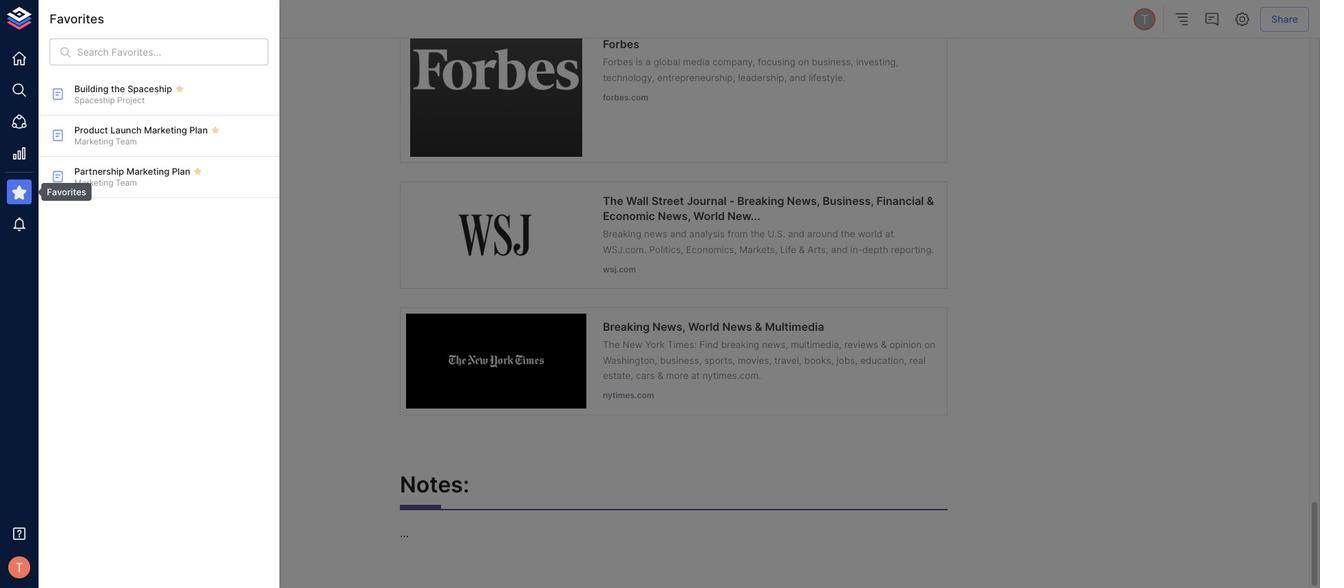 Task type: describe. For each thing, give the bounding box(es) containing it.
building the spaceship
[[74, 83, 172, 94]]

0 vertical spatial favorites
[[50, 12, 104, 26]]

marketing down product
[[74, 136, 113, 147]]

favorites tooltip
[[32, 183, 92, 201]]

share
[[1272, 13, 1299, 25]]

the
[[111, 83, 125, 94]]

0 vertical spatial plan
[[190, 125, 208, 136]]

1 horizontal spatial spaceship
[[128, 83, 172, 94]]

Search Favorites... text field
[[77, 39, 269, 66]]

1 vertical spatial plan
[[172, 166, 190, 177]]

product
[[74, 125, 108, 136]]

marketing down product launch marketing plan
[[127, 166, 170, 177]]

marketing down partnership
[[74, 178, 113, 188]]

team for launch
[[116, 136, 137, 147]]

marketing team for partnership
[[74, 178, 137, 188]]



Task type: vqa. For each thing, say whether or not it's contained in the screenshot.


Task type: locate. For each thing, give the bounding box(es) containing it.
0 vertical spatial team
[[116, 136, 137, 147]]

0 vertical spatial marketing team
[[74, 136, 137, 147]]

1 team from the top
[[116, 136, 137, 147]]

0 horizontal spatial t button
[[4, 553, 34, 583]]

team for marketing
[[116, 178, 137, 188]]

1 marketing team from the top
[[74, 136, 137, 147]]

2 marketing team from the top
[[74, 178, 137, 188]]

team down partnership marketing plan
[[116, 178, 137, 188]]

plan
[[190, 125, 208, 136], [172, 166, 190, 177]]

spaceship up project
[[128, 83, 172, 94]]

team
[[116, 136, 137, 147], [116, 178, 137, 188]]

partnership marketing plan
[[74, 166, 190, 177]]

spaceship project
[[74, 95, 145, 105]]

2 team from the top
[[116, 178, 137, 188]]

1 horizontal spatial t button
[[1132, 6, 1158, 32]]

favorites inside favorites tooltip
[[47, 187, 86, 198]]

1 vertical spatial marketing team
[[74, 178, 137, 188]]

comments image
[[1205, 11, 1221, 28]]

marketing
[[144, 125, 187, 136], [74, 136, 113, 147], [127, 166, 170, 177], [74, 178, 113, 188]]

0 horizontal spatial spaceship
[[74, 95, 115, 105]]

go back image
[[90, 11, 107, 28]]

building
[[74, 83, 109, 94]]

0 vertical spatial t button
[[1132, 6, 1158, 32]]

show wiki image
[[54, 11, 70, 28]]

marketing team for product
[[74, 136, 137, 147]]

marketing team
[[74, 136, 137, 147], [74, 178, 137, 188]]

table of contents image
[[1174, 11, 1191, 28]]

t for t button to the bottom
[[15, 560, 23, 576]]

team down launch
[[116, 136, 137, 147]]

spaceship
[[128, 83, 172, 94], [74, 95, 115, 105]]

1 vertical spatial team
[[116, 178, 137, 188]]

favorites
[[50, 12, 104, 26], [47, 187, 86, 198]]

launch
[[110, 125, 142, 136]]

1 vertical spatial t
[[15, 560, 23, 576]]

0 vertical spatial t
[[1141, 12, 1149, 27]]

1 vertical spatial spaceship
[[74, 95, 115, 105]]

project
[[117, 95, 145, 105]]

settings image
[[1235, 11, 1251, 28]]

0 horizontal spatial t
[[15, 560, 23, 576]]

0 vertical spatial spaceship
[[128, 83, 172, 94]]

1 vertical spatial t button
[[4, 553, 34, 583]]

share button
[[1261, 7, 1310, 32]]

1 vertical spatial favorites
[[47, 187, 86, 198]]

t
[[1141, 12, 1149, 27], [15, 560, 23, 576]]

marketing team down product
[[74, 136, 137, 147]]

marketing team down partnership
[[74, 178, 137, 188]]

spaceship down building
[[74, 95, 115, 105]]

t button
[[1132, 6, 1158, 32], [4, 553, 34, 583]]

marketing right launch
[[144, 125, 187, 136]]

partnership
[[74, 166, 124, 177]]

product launch marketing plan
[[74, 125, 208, 136]]

1 horizontal spatial t
[[1141, 12, 1149, 27]]

t for t button to the right
[[1141, 12, 1149, 27]]



